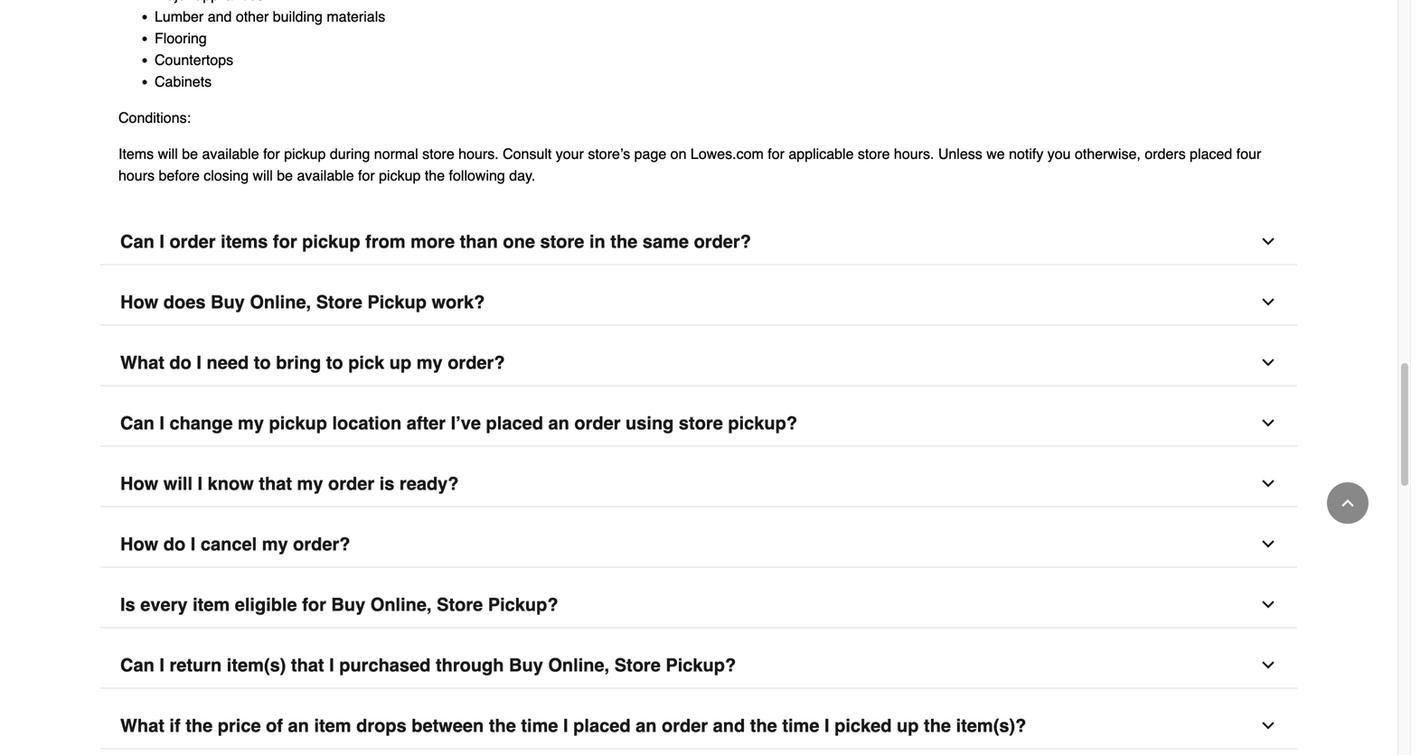 Task type: describe. For each thing, give the bounding box(es) containing it.
2 time from the left
[[782, 716, 820, 737]]

store inside is every item eligible for buy online, store pickup? button
[[437, 595, 483, 616]]

countertops
[[155, 52, 233, 68]]

how does buy online, store pickup work?
[[120, 292, 485, 313]]

we
[[987, 146, 1005, 162]]

work?
[[432, 292, 485, 313]]

1 time from the left
[[521, 716, 558, 737]]

store right 'applicable'
[[858, 146, 890, 162]]

pickup?
[[728, 413, 798, 434]]

in
[[589, 232, 606, 252]]

how for how does buy online, store pickup work?
[[120, 292, 158, 313]]

for for items will be available for pickup during normal store hours. consult your store's page on lowes.com for applicable store hours. unless we notify you otherwise, orders placed four hours before closing will be available for pickup the following day.
[[263, 146, 280, 162]]

order inside what if the price of an item drops between the time i placed an order and the time i picked up the item(s)? button
[[662, 716, 708, 737]]

1 horizontal spatial order?
[[448, 353, 505, 373]]

flooring
[[155, 30, 207, 47]]

pickup left during
[[284, 146, 326, 162]]

1 horizontal spatial up
[[897, 716, 919, 737]]

1 vertical spatial item
[[314, 716, 351, 737]]

my up after
[[417, 353, 443, 373]]

order inside can i change my pickup location after i've placed an order using store pickup? button
[[574, 413, 621, 434]]

than
[[460, 232, 498, 252]]

0 horizontal spatial online,
[[250, 292, 311, 313]]

can i change my pickup location after i've placed an order using store pickup?
[[120, 413, 798, 434]]

following
[[449, 167, 505, 184]]

can i return item(s) that i purchased through buy online, store pickup?
[[120, 656, 736, 676]]

notify
[[1009, 146, 1044, 162]]

chevron down image for how will i know that my order is ready?
[[1259, 475, 1278, 493]]

store left in
[[540, 232, 584, 252]]

need
[[207, 353, 249, 373]]

purchased
[[339, 656, 431, 676]]

1 vertical spatial will
[[253, 167, 273, 184]]

is
[[379, 474, 395, 495]]

same
[[643, 232, 689, 252]]

during
[[330, 146, 370, 162]]

0 horizontal spatial up
[[389, 353, 412, 373]]

applicable
[[789, 146, 854, 162]]

my left is
[[297, 474, 323, 495]]

one
[[503, 232, 535, 252]]

how will i know that my order is ready? button
[[100, 462, 1297, 508]]

the down can i return item(s) that i purchased through buy online, store pickup? button
[[750, 716, 777, 737]]

day.
[[509, 167, 536, 184]]

1 hours. from the left
[[459, 146, 499, 162]]

1 vertical spatial online,
[[370, 595, 432, 616]]

know
[[208, 474, 254, 495]]

that for know
[[259, 474, 292, 495]]

can i change my pickup location after i've placed an order using store pickup? button
[[100, 401, 1297, 447]]

unless
[[938, 146, 983, 162]]

do for what
[[169, 353, 192, 373]]

0 vertical spatial pickup?
[[488, 595, 558, 616]]

2 horizontal spatial an
[[636, 716, 657, 737]]

location
[[332, 413, 402, 434]]

four
[[1237, 146, 1262, 162]]

items
[[221, 232, 268, 252]]

pickup down normal
[[379, 167, 421, 184]]

can for can i change my pickup location after i've placed an order using store pickup?
[[120, 413, 154, 434]]

your
[[556, 146, 584, 162]]

building
[[273, 8, 323, 25]]

what for what do i need to bring to pick up my order?
[[120, 353, 164, 373]]

page
[[634, 146, 667, 162]]

for down during
[[358, 167, 375, 184]]

can i order items for pickup from more than one store in the same order?
[[120, 232, 751, 252]]

how will i know that my order is ready?
[[120, 474, 459, 495]]

will for available
[[158, 146, 178, 162]]

0 horizontal spatial an
[[288, 716, 309, 737]]

is every item eligible for buy online, store pickup? button
[[100, 583, 1297, 629]]

i've
[[451, 413, 481, 434]]

chevron down image for can i change my pickup location after i've placed an order using store pickup?
[[1259, 415, 1278, 433]]

eligible
[[235, 595, 297, 616]]

lumber and other building materials flooring countertops cabinets
[[155, 8, 389, 90]]

pickup down bring
[[269, 413, 327, 434]]

the right if at left
[[186, 716, 213, 737]]

cabinets
[[155, 73, 212, 90]]

does
[[163, 292, 206, 313]]

can for can i return item(s) that i purchased through buy online, store pickup?
[[120, 656, 154, 676]]

store inside 'how does buy online, store pickup work?' button
[[316, 292, 362, 313]]

my right change
[[238, 413, 264, 434]]

1 vertical spatial buy
[[331, 595, 365, 616]]

return
[[169, 656, 222, 676]]

chevron down image for how do i cancel my order?
[[1259, 536, 1278, 554]]

store's
[[588, 146, 630, 162]]

materials
[[327, 8, 385, 25]]

consult
[[503, 146, 552, 162]]

pickup
[[367, 292, 427, 313]]

ready?
[[400, 474, 459, 495]]



Task type: locate. For each thing, give the bounding box(es) containing it.
more
[[411, 232, 455, 252]]

be right closing
[[277, 167, 293, 184]]

0 vertical spatial be
[[182, 146, 198, 162]]

chevron down image inside can i change my pickup location after i've placed an order using store pickup? button
[[1259, 415, 1278, 433]]

do left the cancel
[[163, 534, 186, 555]]

closing
[[204, 167, 249, 184]]

is every item eligible for buy online, store pickup?
[[120, 595, 558, 616]]

3 chevron down image from the top
[[1259, 354, 1278, 372]]

will for know
[[163, 474, 193, 495]]

buy right the through
[[509, 656, 543, 676]]

and left other
[[208, 8, 232, 25]]

do
[[169, 353, 192, 373], [163, 534, 186, 555]]

order
[[169, 232, 216, 252], [574, 413, 621, 434], [328, 474, 374, 495], [662, 716, 708, 737]]

to right need
[[254, 353, 271, 373]]

cancel
[[201, 534, 257, 555]]

order?
[[694, 232, 751, 252], [448, 353, 505, 373], [293, 534, 350, 555]]

what do i need to bring to pick up my order?
[[120, 353, 505, 373]]

online, up what if the price of an item drops between the time i placed an order and the time i picked up the item(s)?
[[548, 656, 610, 676]]

and inside the lumber and other building materials flooring countertops cabinets
[[208, 8, 232, 25]]

available down during
[[297, 167, 354, 184]]

the inside items will be available for pickup during normal store hours. consult your store's page on lowes.com for applicable store hours. unless we notify you otherwise, orders placed four hours before closing will be available for pickup the following day.
[[425, 167, 445, 184]]

what
[[120, 353, 164, 373], [120, 716, 164, 737]]

3 can from the top
[[120, 656, 154, 676]]

1 vertical spatial how
[[120, 474, 158, 495]]

chevron down image inside the "what do i need to bring to pick up my order?" button
[[1259, 354, 1278, 372]]

order left items
[[169, 232, 216, 252]]

to left pick
[[326, 353, 343, 373]]

how
[[120, 292, 158, 313], [120, 474, 158, 495], [120, 534, 158, 555]]

2 horizontal spatial store
[[615, 656, 661, 676]]

1 horizontal spatial available
[[297, 167, 354, 184]]

after
[[407, 413, 446, 434]]

that right know
[[259, 474, 292, 495]]

time
[[521, 716, 558, 737], [782, 716, 820, 737]]

1 vertical spatial be
[[277, 167, 293, 184]]

for inside can i order items for pickup from more than one store in the same order? button
[[273, 232, 297, 252]]

2 how from the top
[[120, 474, 158, 495]]

that inside the how will i know that my order is ready? button
[[259, 474, 292, 495]]

2 vertical spatial online,
[[548, 656, 610, 676]]

for for is every item eligible for buy online, store pickup?
[[302, 595, 326, 616]]

0 vertical spatial what
[[120, 353, 164, 373]]

2 hours. from the left
[[894, 146, 934, 162]]

buy right "does"
[[211, 292, 245, 313]]

chevron down image for how does buy online, store pickup work?
[[1259, 293, 1278, 312]]

0 horizontal spatial placed
[[486, 413, 543, 434]]

2 chevron down image from the top
[[1259, 657, 1278, 675]]

for left 'applicable'
[[768, 146, 785, 162]]

1 horizontal spatial buy
[[331, 595, 365, 616]]

pickup?
[[488, 595, 558, 616], [666, 656, 736, 676]]

my
[[417, 353, 443, 373], [238, 413, 264, 434], [297, 474, 323, 495], [262, 534, 288, 555]]

0 horizontal spatial available
[[202, 146, 259, 162]]

2 vertical spatial can
[[120, 656, 154, 676]]

1 horizontal spatial and
[[713, 716, 745, 737]]

1 horizontal spatial to
[[326, 353, 343, 373]]

can
[[120, 232, 154, 252], [120, 413, 154, 434], [120, 656, 154, 676]]

1 what from the top
[[120, 353, 164, 373]]

1 vertical spatial pickup?
[[666, 656, 736, 676]]

item
[[193, 595, 230, 616], [314, 716, 351, 737]]

chevron down image for what if the price of an item drops between the time i placed an order and the time i picked up the item(s)?
[[1259, 717, 1278, 736]]

store up the through
[[437, 595, 483, 616]]

do inside button
[[169, 353, 192, 373]]

how do i cancel my order? button
[[100, 522, 1297, 568]]

0 vertical spatial will
[[158, 146, 178, 162]]

will up before
[[158, 146, 178, 162]]

1 horizontal spatial an
[[548, 413, 569, 434]]

chevron down image inside is every item eligible for buy online, store pickup? button
[[1259, 596, 1278, 614]]

0 horizontal spatial hours.
[[459, 146, 499, 162]]

2 to from the left
[[326, 353, 343, 373]]

chevron down image inside 'how does buy online, store pickup work?' button
[[1259, 293, 1278, 312]]

1 horizontal spatial hours.
[[894, 146, 934, 162]]

what for what if the price of an item drops between the time i placed an order and the time i picked up the item(s)?
[[120, 716, 164, 737]]

order inside the how will i know that my order is ready? button
[[328, 474, 374, 495]]

if
[[169, 716, 181, 737]]

2 vertical spatial will
[[163, 474, 193, 495]]

1 chevron down image from the top
[[1259, 536, 1278, 554]]

between
[[412, 716, 484, 737]]

0 vertical spatial and
[[208, 8, 232, 25]]

how for how do i cancel my order?
[[120, 534, 158, 555]]

1 can from the top
[[120, 232, 154, 252]]

pickup left from
[[302, 232, 360, 252]]

chevron down image inside can i order items for pickup from more than one store in the same order? button
[[1259, 233, 1278, 251]]

0 vertical spatial store
[[316, 292, 362, 313]]

what if the price of an item drops between the time i placed an order and the time i picked up the item(s)?
[[120, 716, 1027, 737]]

for right items
[[273, 232, 297, 252]]

up
[[389, 353, 412, 373], [897, 716, 919, 737]]

do left need
[[169, 353, 192, 373]]

0 horizontal spatial be
[[182, 146, 198, 162]]

the
[[425, 167, 445, 184], [611, 232, 638, 252], [186, 716, 213, 737], [489, 716, 516, 737], [750, 716, 777, 737], [924, 716, 951, 737]]

pickup
[[284, 146, 326, 162], [379, 167, 421, 184], [302, 232, 360, 252], [269, 413, 327, 434]]

you
[[1048, 146, 1071, 162]]

chevron down image for can i return item(s) that i purchased through buy online, store pickup?
[[1259, 657, 1278, 675]]

for inside is every item eligible for buy online, store pickup? button
[[302, 595, 326, 616]]

1 vertical spatial that
[[291, 656, 324, 676]]

chevron down image inside the how will i know that my order is ready? button
[[1259, 475, 1278, 493]]

before
[[159, 167, 200, 184]]

1 horizontal spatial item
[[314, 716, 351, 737]]

is
[[120, 595, 135, 616]]

can for can i order items for pickup from more than one store in the same order?
[[120, 232, 154, 252]]

0 vertical spatial online,
[[250, 292, 311, 313]]

0 horizontal spatial to
[[254, 353, 271, 373]]

can i return item(s) that i purchased through buy online, store pickup? button
[[100, 643, 1297, 689]]

online, up purchased on the bottom of the page
[[370, 595, 432, 616]]

can i order items for pickup from more than one store in the same order? button
[[100, 219, 1297, 265]]

4 chevron down image from the top
[[1259, 415, 1278, 433]]

and down can i return item(s) that i purchased through buy online, store pickup? button
[[713, 716, 745, 737]]

other
[[236, 8, 269, 25]]

picked
[[835, 716, 892, 737]]

order inside can i order items for pickup from more than one store in the same order? button
[[169, 232, 216, 252]]

what left if at left
[[120, 716, 164, 737]]

that for item(s)
[[291, 656, 324, 676]]

item right every
[[193, 595, 230, 616]]

0 horizontal spatial time
[[521, 716, 558, 737]]

order left using
[[574, 413, 621, 434]]

change
[[169, 413, 233, 434]]

lowes.com
[[691, 146, 764, 162]]

2 vertical spatial buy
[[509, 656, 543, 676]]

2 vertical spatial placed
[[573, 716, 631, 737]]

what do i need to bring to pick up my order? button
[[100, 340, 1297, 387]]

item(s)?
[[956, 716, 1027, 737]]

1 horizontal spatial pickup?
[[666, 656, 736, 676]]

the left item(s)?
[[924, 716, 951, 737]]

an inside can i change my pickup location after i've placed an order using store pickup? button
[[548, 413, 569, 434]]

of
[[266, 716, 283, 737]]

chevron down image
[[1259, 536, 1278, 554], [1259, 657, 1278, 675]]

chevron down image
[[1259, 233, 1278, 251], [1259, 293, 1278, 312], [1259, 354, 1278, 372], [1259, 415, 1278, 433], [1259, 475, 1278, 493], [1259, 596, 1278, 614], [1259, 717, 1278, 736]]

using
[[626, 413, 674, 434]]

chevron down image inside how do i cancel my order? button
[[1259, 536, 1278, 554]]

will inside button
[[163, 474, 193, 495]]

can left change
[[120, 413, 154, 434]]

0 horizontal spatial item
[[193, 595, 230, 616]]

order down can i return item(s) that i purchased through buy online, store pickup? button
[[662, 716, 708, 737]]

placed inside what if the price of an item drops between the time i placed an order and the time i picked up the item(s)? button
[[573, 716, 631, 737]]

placed
[[1190, 146, 1233, 162], [486, 413, 543, 434], [573, 716, 631, 737]]

order? inside button
[[293, 534, 350, 555]]

0 vertical spatial that
[[259, 474, 292, 495]]

bring
[[276, 353, 321, 373]]

order? up i've
[[448, 353, 505, 373]]

hours
[[118, 167, 155, 184]]

be
[[182, 146, 198, 162], [277, 167, 293, 184]]

0 vertical spatial available
[[202, 146, 259, 162]]

available
[[202, 146, 259, 162], [297, 167, 354, 184]]

1 vertical spatial store
[[437, 595, 483, 616]]

3 how from the top
[[120, 534, 158, 555]]

1 horizontal spatial placed
[[573, 716, 631, 737]]

1 horizontal spatial time
[[782, 716, 820, 737]]

1 vertical spatial up
[[897, 716, 919, 737]]

for for can i order items for pickup from more than one store in the same order?
[[273, 232, 297, 252]]

orders
[[1145, 146, 1186, 162]]

my right the cancel
[[262, 534, 288, 555]]

1 horizontal spatial online,
[[370, 595, 432, 616]]

2 horizontal spatial placed
[[1190, 146, 1233, 162]]

5 chevron down image from the top
[[1259, 475, 1278, 493]]

1 chevron down image from the top
[[1259, 233, 1278, 251]]

and
[[208, 8, 232, 25], [713, 716, 745, 737]]

can left return
[[120, 656, 154, 676]]

1 to from the left
[[254, 353, 271, 373]]

order left is
[[328, 474, 374, 495]]

chevron down image inside what if the price of an item drops between the time i placed an order and the time i picked up the item(s)? button
[[1259, 717, 1278, 736]]

how does buy online, store pickup work? button
[[100, 280, 1297, 326]]

an
[[548, 413, 569, 434], [288, 716, 309, 737], [636, 716, 657, 737]]

store right normal
[[422, 146, 455, 162]]

2 can from the top
[[120, 413, 154, 434]]

normal
[[374, 146, 418, 162]]

0 vertical spatial chevron down image
[[1259, 536, 1278, 554]]

through
[[436, 656, 504, 676]]

that right item(s)
[[291, 656, 324, 676]]

that inside can i return item(s) that i purchased through buy online, store pickup? button
[[291, 656, 324, 676]]

1 vertical spatial what
[[120, 716, 164, 737]]

2 horizontal spatial buy
[[509, 656, 543, 676]]

order? right same
[[694, 232, 751, 252]]

item left the drops
[[314, 716, 351, 737]]

pickup? up the through
[[488, 595, 558, 616]]

placed inside can i change my pickup location after i've placed an order using store pickup? button
[[486, 413, 543, 434]]

store down is every item eligible for buy online, store pickup? button
[[615, 656, 661, 676]]

7 chevron down image from the top
[[1259, 717, 1278, 736]]

store right using
[[679, 413, 723, 434]]

do inside button
[[163, 534, 186, 555]]

0 vertical spatial do
[[169, 353, 192, 373]]

2 what from the top
[[120, 716, 164, 737]]

items
[[118, 146, 154, 162]]

for left during
[[263, 146, 280, 162]]

0 horizontal spatial order?
[[293, 534, 350, 555]]

chevron up image
[[1339, 495, 1357, 513]]

2 horizontal spatial order?
[[694, 232, 751, 252]]

1 how from the top
[[120, 292, 158, 313]]

2 vertical spatial how
[[120, 534, 158, 555]]

drops
[[356, 716, 407, 737]]

otherwise,
[[1075, 146, 1141, 162]]

0 horizontal spatial store
[[316, 292, 362, 313]]

the left following
[[425, 167, 445, 184]]

up right pick
[[389, 353, 412, 373]]

every
[[140, 595, 188, 616]]

order? up is every item eligible for buy online, store pickup?
[[293, 534, 350, 555]]

online,
[[250, 292, 311, 313], [370, 595, 432, 616], [548, 656, 610, 676]]

1 vertical spatial chevron down image
[[1259, 657, 1278, 675]]

i
[[159, 232, 164, 252], [197, 353, 202, 373], [159, 413, 164, 434], [198, 474, 203, 495], [191, 534, 196, 555], [159, 656, 164, 676], [329, 656, 334, 676], [563, 716, 568, 737], [825, 716, 830, 737]]

0 vertical spatial buy
[[211, 292, 245, 313]]

1 vertical spatial available
[[297, 167, 354, 184]]

the right in
[[611, 232, 638, 252]]

pick
[[348, 353, 384, 373]]

chevron down image for what do i need to bring to pick up my order?
[[1259, 354, 1278, 372]]

up right picked
[[897, 716, 919, 737]]

what if the price of an item drops between the time i placed an order and the time i picked up the item(s)? button
[[100, 704, 1297, 750]]

1 horizontal spatial store
[[437, 595, 483, 616]]

0 vertical spatial item
[[193, 595, 230, 616]]

0 horizontal spatial and
[[208, 8, 232, 25]]

will left know
[[163, 474, 193, 495]]

pickup? down is every item eligible for buy online, store pickup? button
[[666, 656, 736, 676]]

chevron down image inside can i return item(s) that i purchased through buy online, store pickup? button
[[1259, 657, 1278, 675]]

that
[[259, 474, 292, 495], [291, 656, 324, 676]]

2 vertical spatial order?
[[293, 534, 350, 555]]

0 vertical spatial up
[[389, 353, 412, 373]]

how for how will i know that my order is ready?
[[120, 474, 158, 495]]

scroll to top element
[[1327, 483, 1369, 524]]

store left pickup on the top of page
[[316, 292, 362, 313]]

for right eligible at the bottom left of page
[[302, 595, 326, 616]]

price
[[218, 716, 261, 737]]

on
[[671, 146, 687, 162]]

1 vertical spatial placed
[[486, 413, 543, 434]]

0 vertical spatial placed
[[1190, 146, 1233, 162]]

0 horizontal spatial buy
[[211, 292, 245, 313]]

what down "does"
[[120, 353, 164, 373]]

chevron down image for is every item eligible for buy online, store pickup?
[[1259, 596, 1278, 614]]

0 vertical spatial can
[[120, 232, 154, 252]]

buy up purchased on the bottom of the page
[[331, 595, 365, 616]]

hours. up following
[[459, 146, 499, 162]]

online, up bring
[[250, 292, 311, 313]]

0 vertical spatial how
[[120, 292, 158, 313]]

2 horizontal spatial online,
[[548, 656, 610, 676]]

placed inside items will be available for pickup during normal store hours. consult your store's page on lowes.com for applicable store hours. unless we notify you otherwise, orders placed four hours before closing will be available for pickup the following day.
[[1190, 146, 1233, 162]]

conditions:
[[118, 109, 195, 126]]

0 horizontal spatial pickup?
[[488, 595, 558, 616]]

chevron down image for can i order items for pickup from more than one store in the same order?
[[1259, 233, 1278, 251]]

can down hours
[[120, 232, 154, 252]]

lumber
[[155, 8, 204, 25]]

0 vertical spatial order?
[[694, 232, 751, 252]]

how do i cancel my order?
[[120, 534, 350, 555]]

1 vertical spatial order?
[[448, 353, 505, 373]]

how inside button
[[120, 292, 158, 313]]

and inside button
[[713, 716, 745, 737]]

will right closing
[[253, 167, 273, 184]]

the right between
[[489, 716, 516, 737]]

available up closing
[[202, 146, 259, 162]]

item(s)
[[227, 656, 286, 676]]

hours. left unless
[[894, 146, 934, 162]]

1 horizontal spatial be
[[277, 167, 293, 184]]

2 chevron down image from the top
[[1259, 293, 1278, 312]]

2 vertical spatial store
[[615, 656, 661, 676]]

do for how
[[163, 534, 186, 555]]

1 vertical spatial and
[[713, 716, 745, 737]]

6 chevron down image from the top
[[1259, 596, 1278, 614]]

1 vertical spatial can
[[120, 413, 154, 434]]

items will be available for pickup during normal store hours. consult your store's page on lowes.com for applicable store hours. unless we notify you otherwise, orders placed four hours before closing will be available for pickup the following day.
[[118, 146, 1262, 184]]

be up before
[[182, 146, 198, 162]]

store inside can i return item(s) that i purchased through buy online, store pickup? button
[[615, 656, 661, 676]]

from
[[365, 232, 406, 252]]

1 vertical spatial do
[[163, 534, 186, 555]]

for
[[263, 146, 280, 162], [768, 146, 785, 162], [358, 167, 375, 184], [273, 232, 297, 252], [302, 595, 326, 616]]



Task type: vqa. For each thing, say whether or not it's contained in the screenshot.
middle placed
yes



